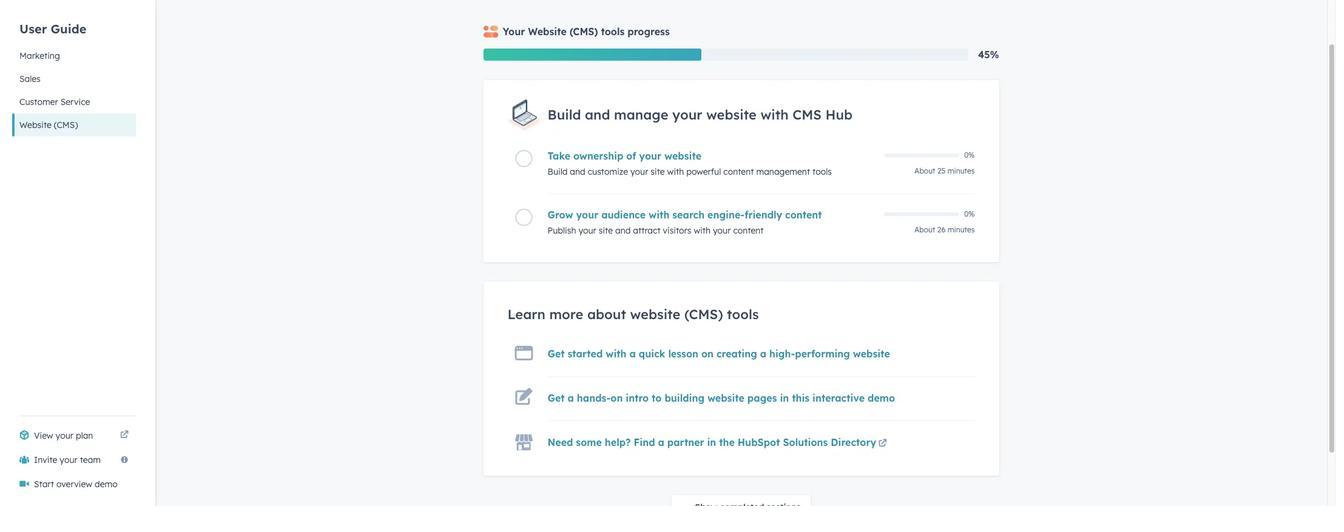 Task type: describe. For each thing, give the bounding box(es) containing it.
sales
[[19, 73, 41, 84]]

view your plan
[[34, 430, 93, 441]]

with inside take ownership of your website build and customize your site with powerful content management tools
[[667, 166, 684, 177]]

website (cms) button
[[12, 113, 136, 137]]

your website (cms) tools progress
[[503, 25, 670, 38]]

grow your audience with search engine-friendly content button
[[548, 209, 877, 221]]

content inside take ownership of your website build and customize your site with powerful content management tools
[[724, 166, 754, 177]]

progress
[[628, 25, 670, 38]]

get started with a quick lesson on creating a high-performing website
[[548, 348, 890, 360]]

view your plan link
[[12, 424, 136, 448]]

engine-
[[708, 209, 745, 221]]

a left high- on the bottom right of page
[[760, 348, 767, 360]]

marketing button
[[12, 44, 136, 67]]

view
[[34, 430, 53, 441]]

with right started
[[606, 348, 627, 360]]

about 26 minutes
[[915, 225, 975, 234]]

build inside take ownership of your website build and customize your site with powerful content management tools
[[548, 166, 568, 177]]

help?
[[605, 436, 631, 448]]

about 25 minutes
[[915, 166, 975, 175]]

service
[[61, 96, 90, 107]]

need some help? find a partner in the hubspot solutions directory link
[[548, 436, 889, 451]]

some
[[576, 436, 602, 448]]

learn
[[508, 306, 546, 323]]

about
[[587, 306, 626, 323]]

quick
[[639, 348, 665, 360]]

audience
[[602, 209, 646, 221]]

1 build from the top
[[548, 106, 581, 123]]

0 horizontal spatial on
[[611, 392, 623, 404]]

find
[[634, 436, 655, 448]]

build and manage your website with cms hub
[[548, 106, 853, 123]]

partner
[[667, 436, 704, 448]]

your right manage
[[672, 106, 703, 123]]

your right the of
[[639, 150, 662, 162]]

1 vertical spatial in
[[707, 436, 716, 448]]

manage
[[614, 106, 669, 123]]

get a hands-on intro to building website pages in this interactive demo link
[[548, 392, 895, 404]]

website left pages
[[708, 392, 745, 404]]

minutes for take ownership of your website
[[948, 166, 975, 175]]

with left the cms
[[761, 106, 789, 123]]

26
[[938, 225, 946, 234]]

learn more about website (cms) tools
[[508, 306, 759, 323]]

minutes for grow your audience with search engine-friendly content
[[948, 225, 975, 234]]

site inside take ownership of your website build and customize your site with powerful content management tools
[[651, 166, 665, 177]]

team
[[80, 455, 101, 465]]

user
[[19, 21, 47, 36]]

customer service
[[19, 96, 90, 107]]

performing
[[795, 348, 850, 360]]

0% for grow your audience with search engine-friendly content
[[964, 209, 975, 218]]

high-
[[770, 348, 795, 360]]

lesson
[[668, 348, 699, 360]]

0 vertical spatial and
[[585, 106, 610, 123]]

customize
[[588, 166, 628, 177]]

0 vertical spatial demo
[[868, 392, 895, 404]]

publish
[[548, 225, 576, 236]]

pages
[[748, 392, 777, 404]]

website right the performing
[[853, 348, 890, 360]]

attract
[[633, 225, 661, 236]]

2 vertical spatial tools
[[727, 306, 759, 323]]

cms
[[793, 106, 822, 123]]

need some help? find a partner in the hubspot solutions directory
[[548, 436, 876, 448]]

to
[[652, 392, 662, 404]]

website (cms)
[[19, 120, 78, 130]]

a left hands-
[[568, 392, 574, 404]]

website inside take ownership of your website build and customize your site with powerful content management tools
[[665, 150, 702, 162]]

1 vertical spatial demo
[[95, 479, 118, 490]]

marketing
[[19, 50, 60, 61]]

invite your team
[[34, 455, 101, 465]]

sales button
[[12, 67, 136, 90]]

0 vertical spatial in
[[780, 392, 789, 404]]

more
[[550, 306, 584, 323]]

hub
[[826, 106, 853, 123]]

site inside grow your audience with search engine-friendly content publish your site and attract visitors with your content
[[599, 225, 613, 236]]

plan
[[76, 430, 93, 441]]



Task type: vqa. For each thing, say whether or not it's contained in the screenshot.
the bottom the Get
yes



Task type: locate. For each thing, give the bounding box(es) containing it.
overview
[[56, 479, 92, 490]]

link opens in a new window image inside view your plan link
[[120, 431, 129, 440]]

and down audience
[[615, 225, 631, 236]]

1 horizontal spatial tools
[[727, 306, 759, 323]]

grow
[[548, 209, 573, 221]]

take
[[548, 150, 571, 162]]

minutes right 26
[[948, 225, 975, 234]]

a right find
[[658, 436, 664, 448]]

visitors
[[663, 225, 692, 236]]

powerful
[[687, 166, 721, 177]]

0 vertical spatial 0%
[[964, 150, 975, 159]]

on
[[702, 348, 714, 360], [611, 392, 623, 404]]

ownership
[[574, 150, 624, 162]]

tools
[[601, 25, 625, 38], [813, 166, 832, 177], [727, 306, 759, 323]]

build up take
[[548, 106, 581, 123]]

start overview demo
[[34, 479, 118, 490]]

0 horizontal spatial website
[[19, 120, 52, 130]]

your right grow
[[576, 209, 599, 221]]

your
[[503, 25, 525, 38]]

0 horizontal spatial tools
[[601, 25, 625, 38]]

2 build from the top
[[548, 166, 568, 177]]

guide
[[51, 21, 86, 36]]

0 vertical spatial (cms)
[[570, 25, 598, 38]]

and down take
[[570, 166, 585, 177]]

2 0% from the top
[[964, 209, 975, 218]]

about for grow your audience with search engine-friendly content
[[915, 225, 936, 234]]

website down "customer"
[[19, 120, 52, 130]]

tools right management
[[813, 166, 832, 177]]

need
[[548, 436, 573, 448]]

get
[[548, 348, 565, 360], [548, 392, 565, 404]]

about left 25
[[915, 166, 936, 175]]

with down "grow your audience with search engine-friendly content" button
[[694, 225, 711, 236]]

of
[[627, 150, 636, 162]]

site left powerful at the right of page
[[651, 166, 665, 177]]

this
[[792, 392, 810, 404]]

0% up the about 26 minutes at the top right of the page
[[964, 209, 975, 218]]

(cms) inside button
[[54, 120, 78, 130]]

website up powerful at the right of page
[[665, 150, 702, 162]]

demo down team
[[95, 479, 118, 490]]

user guide
[[19, 21, 86, 36]]

(cms) up your website (cms) tools progress progress bar
[[570, 25, 598, 38]]

started
[[568, 348, 603, 360]]

2 vertical spatial and
[[615, 225, 631, 236]]

on right lesson
[[702, 348, 714, 360]]

about for take ownership of your website
[[915, 166, 936, 175]]

2 vertical spatial (cms)
[[685, 306, 723, 323]]

get left started
[[548, 348, 565, 360]]

0 vertical spatial site
[[651, 166, 665, 177]]

0% for take ownership of your website
[[964, 150, 975, 159]]

about left 26
[[915, 225, 936, 234]]

invite
[[34, 455, 57, 465]]

website up take ownership of your website button
[[706, 106, 757, 123]]

in
[[780, 392, 789, 404], [707, 436, 716, 448]]

a
[[630, 348, 636, 360], [760, 348, 767, 360], [568, 392, 574, 404], [658, 436, 664, 448]]

0 vertical spatial get
[[548, 348, 565, 360]]

and inside take ownership of your website build and customize your site with powerful content management tools
[[570, 166, 585, 177]]

0 horizontal spatial site
[[599, 225, 613, 236]]

your
[[672, 106, 703, 123], [639, 150, 662, 162], [631, 166, 648, 177], [576, 209, 599, 221], [579, 225, 596, 236], [713, 225, 731, 236], [56, 430, 73, 441], [60, 455, 78, 465]]

0%
[[964, 150, 975, 159], [964, 209, 975, 218]]

hubspot
[[738, 436, 780, 448]]

with
[[761, 106, 789, 123], [667, 166, 684, 177], [649, 209, 670, 221], [694, 225, 711, 236], [606, 348, 627, 360]]

1 horizontal spatial site
[[651, 166, 665, 177]]

get started with a quick lesson on creating a high-performing website link
[[548, 348, 890, 360]]

1 horizontal spatial demo
[[868, 392, 895, 404]]

hands-
[[577, 392, 611, 404]]

1 horizontal spatial on
[[702, 348, 714, 360]]

0 vertical spatial on
[[702, 348, 714, 360]]

website
[[706, 106, 757, 123], [665, 150, 702, 162], [630, 306, 681, 323], [853, 348, 890, 360], [708, 392, 745, 404]]

1 vertical spatial content
[[785, 209, 822, 221]]

start overview demo link
[[12, 472, 136, 496]]

and up ownership
[[585, 106, 610, 123]]

and
[[585, 106, 610, 123], [570, 166, 585, 177], [615, 225, 631, 236]]

minutes
[[948, 166, 975, 175], [948, 225, 975, 234]]

your right publish
[[579, 225, 596, 236]]

site
[[651, 166, 665, 177], [599, 225, 613, 236]]

grow your audience with search engine-friendly content publish your site and attract visitors with your content
[[548, 209, 822, 236]]

on left intro
[[611, 392, 623, 404]]

your website (cms) tools progress progress bar
[[483, 49, 702, 61]]

website up quick
[[630, 306, 681, 323]]

customer
[[19, 96, 58, 107]]

link opens in a new window image
[[120, 431, 129, 440], [879, 437, 887, 451], [879, 439, 887, 448]]

get for get started with a quick lesson on creating a high-performing website
[[548, 348, 565, 360]]

1 vertical spatial get
[[548, 392, 565, 404]]

25
[[938, 166, 946, 175]]

0 vertical spatial tools
[[601, 25, 625, 38]]

the
[[719, 436, 735, 448]]

invite your team button
[[12, 448, 136, 472]]

1 vertical spatial build
[[548, 166, 568, 177]]

in left this
[[780, 392, 789, 404]]

content down take ownership of your website button
[[724, 166, 754, 177]]

directory
[[831, 436, 876, 448]]

(cms) up get started with a quick lesson on creating a high-performing website link
[[685, 306, 723, 323]]

interactive
[[813, 392, 865, 404]]

2 vertical spatial content
[[733, 225, 764, 236]]

start
[[34, 479, 54, 490]]

tools up your website (cms) tools progress progress bar
[[601, 25, 625, 38]]

1 get from the top
[[548, 348, 565, 360]]

your inside button
[[60, 455, 78, 465]]

demo
[[868, 392, 895, 404], [95, 479, 118, 490]]

tools inside take ownership of your website build and customize your site with powerful content management tools
[[813, 166, 832, 177]]

management
[[756, 166, 810, 177]]

0 vertical spatial content
[[724, 166, 754, 177]]

take ownership of your website button
[[548, 150, 877, 162]]

user guide views element
[[12, 0, 136, 137]]

and inside grow your audience with search engine-friendly content publish your site and attract visitors with your content
[[615, 225, 631, 236]]

website inside button
[[19, 120, 52, 130]]

1 vertical spatial and
[[570, 166, 585, 177]]

1 vertical spatial minutes
[[948, 225, 975, 234]]

get a hands-on intro to building website pages in this interactive demo
[[548, 392, 895, 404]]

in left the
[[707, 436, 716, 448]]

0 horizontal spatial demo
[[95, 479, 118, 490]]

1 vertical spatial site
[[599, 225, 613, 236]]

friendly
[[745, 209, 782, 221]]

minutes right 25
[[948, 166, 975, 175]]

1 vertical spatial on
[[611, 392, 623, 404]]

tools up creating
[[727, 306, 759, 323]]

creating
[[717, 348, 757, 360]]

take ownership of your website build and customize your site with powerful content management tools
[[548, 150, 832, 177]]

content
[[724, 166, 754, 177], [785, 209, 822, 221], [733, 225, 764, 236]]

a left quick
[[630, 348, 636, 360]]

demo right 'interactive'
[[868, 392, 895, 404]]

site down audience
[[599, 225, 613, 236]]

(cms) down the customer service button at the top of page
[[54, 120, 78, 130]]

1 horizontal spatial (cms)
[[570, 25, 598, 38]]

0 vertical spatial minutes
[[948, 166, 975, 175]]

(cms)
[[570, 25, 598, 38], [54, 120, 78, 130], [685, 306, 723, 323]]

get left hands-
[[548, 392, 565, 404]]

customer service button
[[12, 90, 136, 113]]

with up attract
[[649, 209, 670, 221]]

0 horizontal spatial (cms)
[[54, 120, 78, 130]]

2 minutes from the top
[[948, 225, 975, 234]]

45%
[[978, 49, 999, 61]]

0 vertical spatial about
[[915, 166, 936, 175]]

a inside need some help? find a partner in the hubspot solutions directory link
[[658, 436, 664, 448]]

build
[[548, 106, 581, 123], [548, 166, 568, 177]]

search
[[673, 209, 705, 221]]

2 horizontal spatial (cms)
[[685, 306, 723, 323]]

0 horizontal spatial in
[[707, 436, 716, 448]]

1 vertical spatial tools
[[813, 166, 832, 177]]

0% up about 25 minutes
[[964, 150, 975, 159]]

your left team
[[60, 455, 78, 465]]

with left powerful at the right of page
[[667, 166, 684, 177]]

build down take
[[548, 166, 568, 177]]

1 vertical spatial website
[[19, 120, 52, 130]]

1 minutes from the top
[[948, 166, 975, 175]]

0 vertical spatial website
[[528, 25, 567, 38]]

your down "engine-"
[[713, 225, 731, 236]]

1 0% from the top
[[964, 150, 975, 159]]

link opens in a new window image
[[120, 428, 129, 443]]

1 horizontal spatial website
[[528, 25, 567, 38]]

1 horizontal spatial in
[[780, 392, 789, 404]]

1 vertical spatial about
[[915, 225, 936, 234]]

content down friendly on the right of page
[[733, 225, 764, 236]]

2 get from the top
[[548, 392, 565, 404]]

1 vertical spatial (cms)
[[54, 120, 78, 130]]

solutions
[[783, 436, 828, 448]]

0 vertical spatial build
[[548, 106, 581, 123]]

website right your
[[528, 25, 567, 38]]

building
[[665, 392, 705, 404]]

about
[[915, 166, 936, 175], [915, 225, 936, 234]]

your down the of
[[631, 166, 648, 177]]

get for get a hands-on intro to building website pages in this interactive demo
[[548, 392, 565, 404]]

1 about from the top
[[915, 166, 936, 175]]

content right friendly on the right of page
[[785, 209, 822, 221]]

your left plan
[[56, 430, 73, 441]]

2 about from the top
[[915, 225, 936, 234]]

2 horizontal spatial tools
[[813, 166, 832, 177]]

intro
[[626, 392, 649, 404]]

1 vertical spatial 0%
[[964, 209, 975, 218]]



